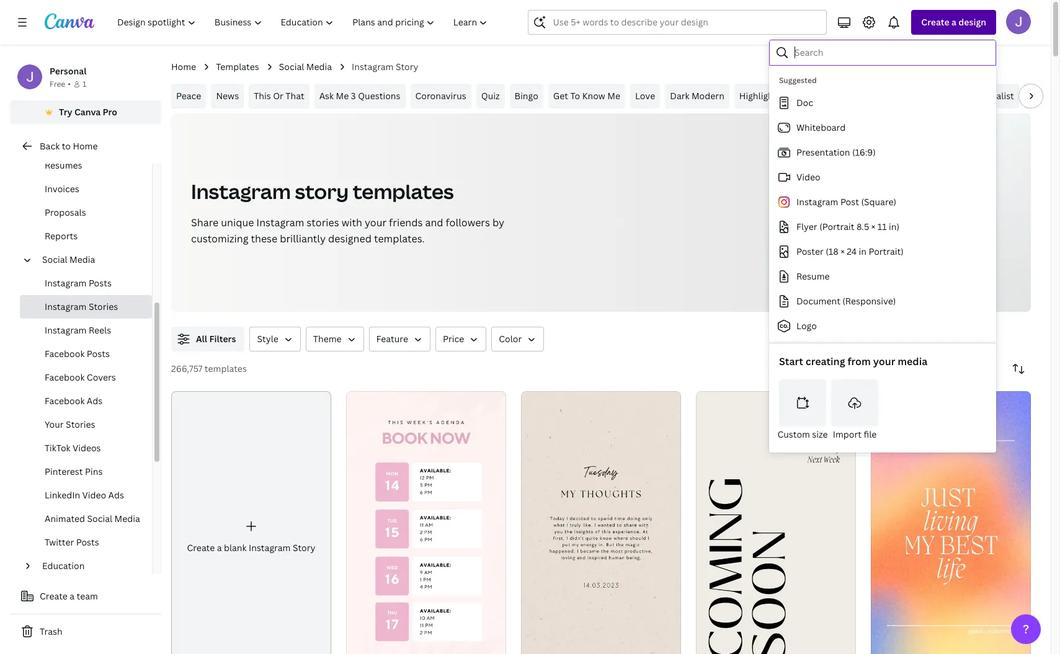 Task type: describe. For each thing, give the bounding box(es) containing it.
create a design button
[[912, 10, 997, 35]]

style button
[[250, 327, 301, 352]]

dark modern
[[671, 90, 725, 102]]

posts for instagram posts
[[89, 278, 112, 289]]

instagram for instagram post (square)
[[797, 196, 839, 208]]

highlight cover
[[740, 90, 805, 102]]

personal
[[50, 65, 87, 77]]

animated
[[45, 513, 85, 525]]

0 horizontal spatial social media link
[[37, 248, 145, 272]]

these
[[251, 232, 278, 246]]

resume link
[[770, 264, 992, 289]]

instagram story templates
[[191, 178, 454, 205]]

stories for instagram stories
[[89, 301, 118, 313]]

reels
[[89, 325, 111, 336]]

create a team
[[40, 591, 98, 603]]

magazin link
[[1025, 84, 1061, 109]]

document
[[797, 296, 841, 307]]

your stories
[[45, 419, 95, 431]]

custom size
[[778, 429, 829, 441]]

instagram posts
[[45, 278, 112, 289]]

a for team
[[70, 591, 75, 603]]

social media for social media link to the top
[[279, 61, 332, 73]]

instagram posts link
[[20, 272, 152, 296]]

your inside share unique instagram stories with your friends and followers by customizing these brilliantly designed templates.
[[365, 216, 387, 230]]

start creating from your media
[[780, 355, 928, 369]]

share
[[191, 216, 219, 230]]

0 vertical spatial story
[[396, 61, 419, 73]]

templates
[[216, 61, 259, 73]]

pinterest pins
[[45, 466, 103, 478]]

peace link
[[171, 84, 206, 109]]

education
[[42, 561, 85, 572]]

linkedin video ads link
[[20, 484, 152, 508]]

create for create a design
[[922, 16, 950, 28]]

social media for the left social media link
[[42, 254, 95, 266]]

portrait)
[[869, 246, 904, 258]]

(responsive)
[[843, 296, 897, 307]]

import file
[[834, 429, 877, 441]]

ask me 3 questions link
[[315, 84, 406, 109]]

facebook for facebook posts
[[45, 348, 85, 360]]

(portrait
[[820, 221, 855, 233]]

news link
[[211, 84, 244, 109]]

flyer (portrait 8.5 × 11 in)
[[797, 221, 900, 233]]

1 horizontal spatial ads
[[108, 490, 124, 502]]

this or that
[[254, 90, 305, 102]]

instagram inside create a blank instagram story element
[[249, 543, 291, 555]]

to
[[62, 140, 71, 152]]

instagram stories
[[45, 301, 118, 313]]

feature
[[377, 333, 408, 345]]

covers
[[87, 372, 116, 384]]

by
[[493, 216, 505, 230]]

0 horizontal spatial media
[[70, 254, 95, 266]]

orange pink textured gradient motivational quote instagram story image
[[872, 392, 1032, 655]]

1 me from the left
[[336, 90, 349, 102]]

(square)
[[862, 196, 897, 208]]

instagram inside share unique instagram stories with your friends and followers by customizing these brilliantly designed templates.
[[257, 216, 304, 230]]

custom
[[778, 429, 811, 441]]

pinterest pins link
[[20, 461, 152, 484]]

tiktok videos link
[[20, 437, 152, 461]]

canva
[[74, 106, 101, 118]]

from
[[848, 355, 872, 369]]

and
[[426, 216, 444, 230]]

linkedin
[[45, 490, 80, 502]]

highlight
[[740, 90, 778, 102]]

dark modern link
[[666, 84, 730, 109]]

facebook ads
[[45, 395, 103, 407]]

instagram post (square) link
[[770, 190, 992, 215]]

instagram for instagram stories
[[45, 301, 87, 313]]

team
[[77, 591, 98, 603]]

1 vertical spatial story
[[293, 543, 316, 555]]

facebook covers
[[45, 372, 116, 384]]

friends
[[389, 216, 423, 230]]

your stories link
[[20, 413, 152, 437]]

customizing
[[191, 232, 249, 246]]

create for create a team
[[40, 591, 68, 603]]

invoices
[[45, 183, 79, 195]]

designed
[[328, 232, 372, 246]]

animated social media link
[[20, 508, 152, 531]]

ask me 3 questions
[[320, 90, 401, 102]]

facebook for facebook ads
[[45, 395, 85, 407]]

bingo
[[515, 90, 539, 102]]

top level navigation element
[[109, 10, 499, 35]]

price button
[[436, 327, 487, 352]]

media
[[898, 355, 928, 369]]

3
[[351, 90, 356, 102]]

poster (18 × 24 in portrait) link
[[770, 240, 992, 264]]

coronavirus
[[416, 90, 467, 102]]

0 horizontal spatial ×
[[841, 246, 845, 258]]

that
[[286, 90, 305, 102]]

minimalist
[[971, 90, 1015, 102]]

all filters button
[[171, 327, 245, 352]]

create a blank instagram story
[[187, 543, 316, 555]]

0 vertical spatial home
[[171, 61, 196, 73]]

2 me from the left
[[608, 90, 621, 102]]

create a blank instagram story element
[[171, 392, 332, 655]]

unique
[[221, 216, 254, 230]]

quiz
[[482, 90, 500, 102]]

neutral beige simple minimalist plain text block instagram story image
[[521, 392, 682, 655]]

pro
[[103, 106, 117, 118]]

creating
[[806, 355, 846, 369]]

2 horizontal spatial media
[[307, 61, 332, 73]]

all filters
[[196, 333, 236, 345]]

poster
[[797, 246, 824, 258]]

feature button
[[369, 327, 431, 352]]

ask
[[320, 90, 334, 102]]

pink minimalist book now availability nail salon instagram story image
[[346, 392, 507, 655]]

instagram for instagram story
[[352, 61, 394, 73]]

get to know me link
[[549, 84, 626, 109]]

1 horizontal spatial templates
[[353, 178, 454, 205]]

flyer
[[797, 221, 818, 233]]



Task type: vqa. For each thing, say whether or not it's contained in the screenshot.
save in Save The Date
no



Task type: locate. For each thing, give the bounding box(es) containing it.
facebook ads link
[[20, 390, 152, 413]]

instagram up flyer
[[797, 196, 839, 208]]

jacob simon image
[[1007, 9, 1032, 34]]

a left team
[[70, 591, 75, 603]]

pinterest
[[45, 466, 83, 478]]

1 vertical spatial media
[[70, 254, 95, 266]]

social media link up the 'that'
[[279, 60, 332, 74]]

file
[[864, 429, 877, 441]]

social for social media link to the top
[[279, 61, 304, 73]]

0 vertical spatial ads
[[87, 395, 103, 407]]

Search search field
[[795, 41, 988, 65]]

pins
[[85, 466, 103, 478]]

0 horizontal spatial video
[[82, 490, 106, 502]]

instagram right blank at the left bottom
[[249, 543, 291, 555]]

a inside dropdown button
[[952, 16, 957, 28]]

free •
[[50, 79, 71, 89]]

0 vertical spatial a
[[952, 16, 957, 28]]

1 vertical spatial social
[[42, 254, 67, 266]]

0 horizontal spatial home
[[73, 140, 98, 152]]

instagram story templates image
[[767, 114, 1032, 312], [843, 140, 949, 328]]

document (responsive) link
[[770, 289, 992, 314]]

facebook inside facebook covers link
[[45, 372, 85, 384]]

create left "design"
[[922, 16, 950, 28]]

posts
[[89, 278, 112, 289], [87, 348, 110, 360], [76, 537, 99, 549]]

1 facebook from the top
[[45, 348, 85, 360]]

post
[[841, 196, 860, 208]]

0 horizontal spatial your
[[365, 216, 387, 230]]

1 horizontal spatial video
[[797, 171, 821, 183]]

3 facebook from the top
[[45, 395, 85, 407]]

instagram up the these
[[257, 216, 304, 230]]

linkedin video ads
[[45, 490, 124, 502]]

8.5
[[857, 221, 870, 233]]

1 vertical spatial video
[[82, 490, 106, 502]]

instagram for instagram story templates
[[191, 178, 291, 205]]

document (responsive)
[[797, 296, 897, 307]]

social media up the 'that'
[[279, 61, 332, 73]]

templates up friends
[[353, 178, 454, 205]]

2 vertical spatial media
[[115, 513, 140, 525]]

1 horizontal spatial media
[[115, 513, 140, 525]]

media down 'reports' link
[[70, 254, 95, 266]]

instagram reels
[[45, 325, 111, 336]]

1 horizontal spatial a
[[217, 543, 222, 555]]

0 vertical spatial media
[[307, 61, 332, 73]]

a left blank at the left bottom
[[217, 543, 222, 555]]

posts for facebook posts
[[87, 348, 110, 360]]

social down reports
[[42, 254, 67, 266]]

0 vertical spatial create
[[922, 16, 950, 28]]

0 horizontal spatial templates
[[205, 363, 247, 375]]

0 horizontal spatial a
[[70, 591, 75, 603]]

facebook up your stories
[[45, 395, 85, 407]]

facebook inside facebook posts link
[[45, 348, 85, 360]]

doc link
[[770, 91, 992, 115]]

(16:9)
[[853, 147, 877, 158]]

2 vertical spatial create
[[40, 591, 68, 603]]

social media link
[[279, 60, 332, 74], [37, 248, 145, 272]]

ads up animated social media
[[108, 490, 124, 502]]

None search field
[[529, 10, 828, 35]]

beige minimalistic modern coming soon launch instagram story image
[[697, 392, 857, 655]]

1 vertical spatial templates
[[205, 363, 247, 375]]

1 horizontal spatial ×
[[872, 221, 876, 233]]

create a team button
[[10, 585, 161, 610]]

instagram up questions
[[352, 61, 394, 73]]

instagram inside instagram posts link
[[45, 278, 87, 289]]

video
[[797, 171, 821, 183], [82, 490, 106, 502]]

1 vertical spatial create
[[187, 543, 215, 555]]

posts down the animated social media link
[[76, 537, 99, 549]]

twitter
[[45, 537, 74, 549]]

stories down facebook ads link
[[66, 419, 95, 431]]

media down linkedin video ads link
[[115, 513, 140, 525]]

2 vertical spatial posts
[[76, 537, 99, 549]]

all
[[196, 333, 207, 345]]

× left 11
[[872, 221, 876, 233]]

1 vertical spatial stories
[[66, 419, 95, 431]]

instagram for instagram reels
[[45, 325, 87, 336]]

video down pins
[[82, 490, 106, 502]]

0 vertical spatial social
[[279, 61, 304, 73]]

2 vertical spatial facebook
[[45, 395, 85, 407]]

share unique instagram stories with your friends and followers by customizing these brilliantly designed templates.
[[191, 216, 505, 246]]

× left 24
[[841, 246, 845, 258]]

create for create a blank instagram story
[[187, 543, 215, 555]]

facebook
[[45, 348, 85, 360], [45, 372, 85, 384], [45, 395, 85, 407]]

stories
[[89, 301, 118, 313], [66, 419, 95, 431]]

instagram for instagram posts
[[45, 278, 87, 289]]

media up ask
[[307, 61, 332, 73]]

2 vertical spatial social
[[87, 513, 112, 525]]

social
[[279, 61, 304, 73], [42, 254, 67, 266], [87, 513, 112, 525]]

suggested
[[780, 75, 817, 86]]

import
[[834, 429, 862, 441]]

a left "design"
[[952, 16, 957, 28]]

social down linkedin video ads link
[[87, 513, 112, 525]]

0 horizontal spatial story
[[293, 543, 316, 555]]

in
[[860, 246, 867, 258]]

2 horizontal spatial a
[[952, 16, 957, 28]]

brilliantly
[[280, 232, 326, 246]]

me right know
[[608, 90, 621, 102]]

facebook down instagram reels
[[45, 348, 85, 360]]

•
[[68, 79, 71, 89]]

2 vertical spatial a
[[70, 591, 75, 603]]

resumes
[[45, 160, 82, 171]]

a for blank
[[217, 543, 222, 555]]

0 horizontal spatial me
[[336, 90, 349, 102]]

instagram reels link
[[20, 319, 152, 343]]

this
[[254, 90, 271, 102]]

back to home link
[[10, 134, 161, 159]]

facebook up facebook ads
[[45, 372, 85, 384]]

0 horizontal spatial create
[[40, 591, 68, 603]]

coronavirus link
[[411, 84, 472, 109]]

questions
[[358, 90, 401, 102]]

love link
[[631, 84, 661, 109]]

0 vertical spatial posts
[[89, 278, 112, 289]]

1 horizontal spatial me
[[608, 90, 621, 102]]

social media down reports
[[42, 254, 95, 266]]

0 vertical spatial stories
[[89, 301, 118, 313]]

0 vertical spatial video
[[797, 171, 821, 183]]

home right "to"
[[73, 140, 98, 152]]

instagram up facebook posts
[[45, 325, 87, 336]]

social media
[[279, 61, 332, 73], [42, 254, 95, 266]]

tiktok
[[45, 443, 71, 454]]

posts up instagram stories on the left top
[[89, 278, 112, 289]]

2 horizontal spatial create
[[922, 16, 950, 28]]

your right from
[[874, 355, 896, 369]]

0 vertical spatial ×
[[872, 221, 876, 233]]

1 vertical spatial your
[[874, 355, 896, 369]]

1 vertical spatial social media link
[[37, 248, 145, 272]]

peace
[[176, 90, 201, 102]]

11
[[878, 221, 888, 233]]

1 vertical spatial a
[[217, 543, 222, 555]]

ads down covers
[[87, 395, 103, 407]]

1 vertical spatial ads
[[108, 490, 124, 502]]

stories up reels
[[89, 301, 118, 313]]

0 vertical spatial social media
[[279, 61, 332, 73]]

twitter posts link
[[20, 531, 152, 555]]

0 vertical spatial social media link
[[279, 60, 332, 74]]

magazin
[[1030, 90, 1061, 102]]

instagram up unique
[[191, 178, 291, 205]]

1 horizontal spatial social
[[87, 513, 112, 525]]

1 vertical spatial posts
[[87, 348, 110, 360]]

proposals
[[45, 207, 86, 219]]

0 horizontal spatial social media
[[42, 254, 95, 266]]

color button
[[492, 327, 545, 352]]

0 vertical spatial your
[[365, 216, 387, 230]]

to
[[571, 90, 581, 102]]

your right with
[[365, 216, 387, 230]]

0 horizontal spatial ads
[[87, 395, 103, 407]]

1 horizontal spatial social media link
[[279, 60, 332, 74]]

social for the left social media link
[[42, 254, 67, 266]]

posts down reels
[[87, 348, 110, 360]]

blank
[[224, 543, 247, 555]]

tiktok videos
[[45, 443, 101, 454]]

theme button
[[306, 327, 364, 352]]

1 horizontal spatial social media
[[279, 61, 332, 73]]

1 vertical spatial home
[[73, 140, 98, 152]]

instagram up instagram stories on the left top
[[45, 278, 87, 289]]

1 vertical spatial ×
[[841, 246, 845, 258]]

create inside dropdown button
[[922, 16, 950, 28]]

me
[[336, 90, 349, 102], [608, 90, 621, 102]]

cover
[[780, 90, 805, 102]]

a
[[952, 16, 957, 28], [217, 543, 222, 555], [70, 591, 75, 603]]

start
[[780, 355, 804, 369]]

Search search field
[[553, 11, 820, 34]]

instagram inside instagram reels link
[[45, 325, 87, 336]]

facebook inside facebook ads link
[[45, 395, 85, 407]]

doc
[[797, 97, 814, 109]]

social up the 'that'
[[279, 61, 304, 73]]

1 vertical spatial social media
[[42, 254, 95, 266]]

love
[[636, 90, 656, 102]]

your
[[365, 216, 387, 230], [874, 355, 896, 369]]

1 horizontal spatial create
[[187, 543, 215, 555]]

2 facebook from the top
[[45, 372, 85, 384]]

try canva pro button
[[10, 101, 161, 124]]

whiteboard link
[[770, 115, 992, 140]]

posts inside "link"
[[76, 537, 99, 549]]

templates
[[353, 178, 454, 205], [205, 363, 247, 375]]

1 horizontal spatial story
[[396, 61, 419, 73]]

get to know me
[[554, 90, 621, 102]]

get
[[554, 90, 569, 102]]

×
[[872, 221, 876, 233], [841, 246, 845, 258]]

24
[[848, 246, 857, 258]]

stories for your stories
[[66, 419, 95, 431]]

me left 3
[[336, 90, 349, 102]]

templates down filters
[[205, 363, 247, 375]]

create down education at the left of the page
[[40, 591, 68, 603]]

instagram up instagram reels
[[45, 301, 87, 313]]

videos
[[73, 443, 101, 454]]

trash link
[[10, 620, 161, 645]]

create a blank instagram story link
[[171, 392, 332, 655]]

a for design
[[952, 16, 957, 28]]

1 vertical spatial facebook
[[45, 372, 85, 384]]

0 vertical spatial templates
[[353, 178, 454, 205]]

style
[[257, 333, 279, 345]]

create left blank at the left bottom
[[187, 543, 215, 555]]

facebook for facebook covers
[[45, 372, 85, 384]]

1 horizontal spatial home
[[171, 61, 196, 73]]

posts for twitter posts
[[76, 537, 99, 549]]

video down presentation
[[797, 171, 821, 183]]

a inside "button"
[[70, 591, 75, 603]]

0 vertical spatial facebook
[[45, 348, 85, 360]]

instagram inside 'instagram post (square)' link
[[797, 196, 839, 208]]

news
[[216, 90, 239, 102]]

resumes link
[[20, 154, 152, 178]]

reports
[[45, 230, 78, 242]]

2 horizontal spatial social
[[279, 61, 304, 73]]

0 horizontal spatial social
[[42, 254, 67, 266]]

1 horizontal spatial your
[[874, 355, 896, 369]]

logo
[[797, 320, 817, 332]]

this or that link
[[249, 84, 310, 109]]

Sort by button
[[1007, 357, 1032, 382]]

home up the peace
[[171, 61, 196, 73]]

try canva pro
[[59, 106, 117, 118]]

modern
[[692, 90, 725, 102]]

social media link up the 'instagram posts'
[[37, 248, 145, 272]]

create inside "button"
[[40, 591, 68, 603]]

social media inside social media link
[[42, 254, 95, 266]]

flyer (portrait 8.5 × 11 in) link
[[770, 215, 992, 240]]



